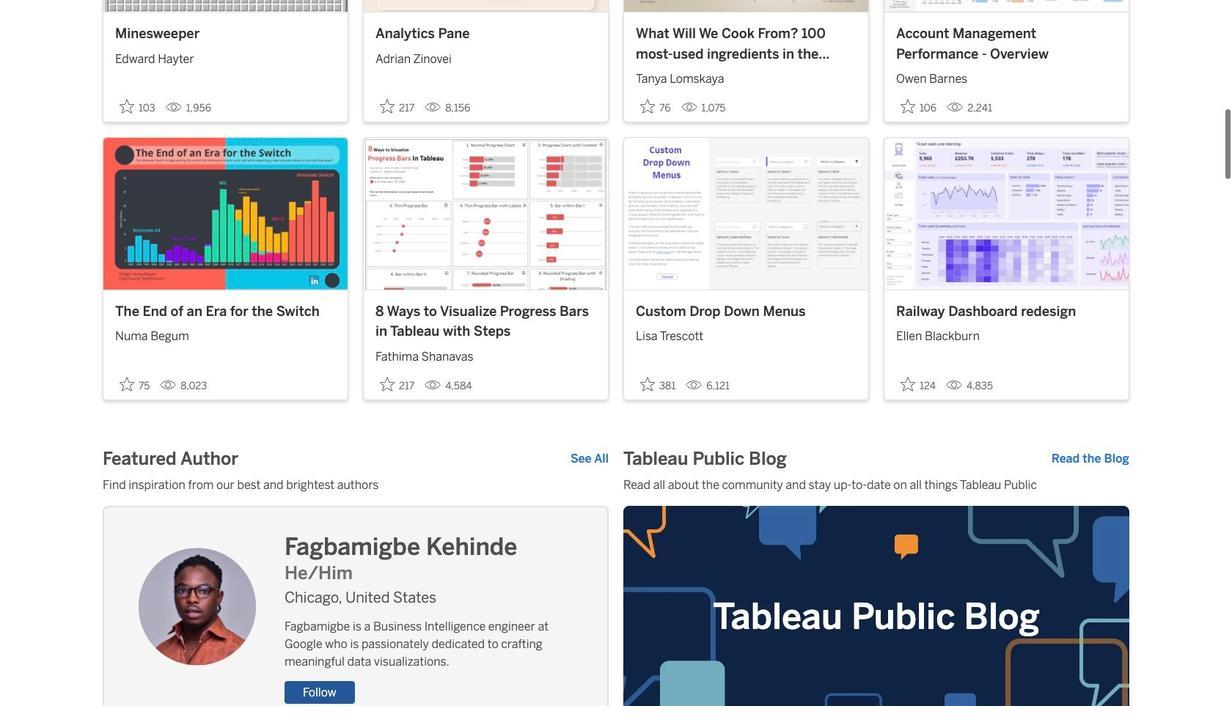Task type: vqa. For each thing, say whether or not it's contained in the screenshot.
See How To Track Kpis And Inspire Data-Informed Business Decisions element in the top of the page
no



Task type: locate. For each thing, give the bounding box(es) containing it.
add favorite image
[[120, 99, 134, 114], [901, 99, 915, 114], [640, 377, 655, 392]]

featured author: fagbamigbekehinde image
[[139, 548, 256, 666]]

Add Favorite button
[[115, 95, 160, 119], [375, 95, 419, 119], [636, 95, 675, 119], [896, 95, 941, 119], [115, 372, 154, 397], [375, 372, 419, 397], [636, 372, 680, 397], [896, 372, 940, 397]]

0 horizontal spatial add favorite image
[[120, 99, 134, 114]]

add favorite image
[[380, 99, 395, 114], [640, 99, 655, 114], [120, 377, 134, 392], [380, 377, 395, 392], [901, 377, 915, 392]]

tableau public blog heading
[[623, 447, 787, 471]]

see all featured authors element
[[571, 450, 609, 468]]

workbook thumbnail image
[[103, 0, 348, 12], [364, 0, 608, 12], [624, 0, 868, 12], [884, 0, 1129, 12], [103, 138, 348, 290], [364, 138, 608, 290], [624, 138, 868, 290], [884, 138, 1129, 290]]

2 horizontal spatial add favorite image
[[901, 99, 915, 114]]

read all about the community and stay up-to-date on all things tableau public element
[[623, 477, 1129, 494]]



Task type: describe. For each thing, give the bounding box(es) containing it.
featured author heading
[[103, 447, 239, 471]]

find inspiration from our best and brightest authors element
[[103, 477, 609, 494]]

1 horizontal spatial add favorite image
[[640, 377, 655, 392]]



